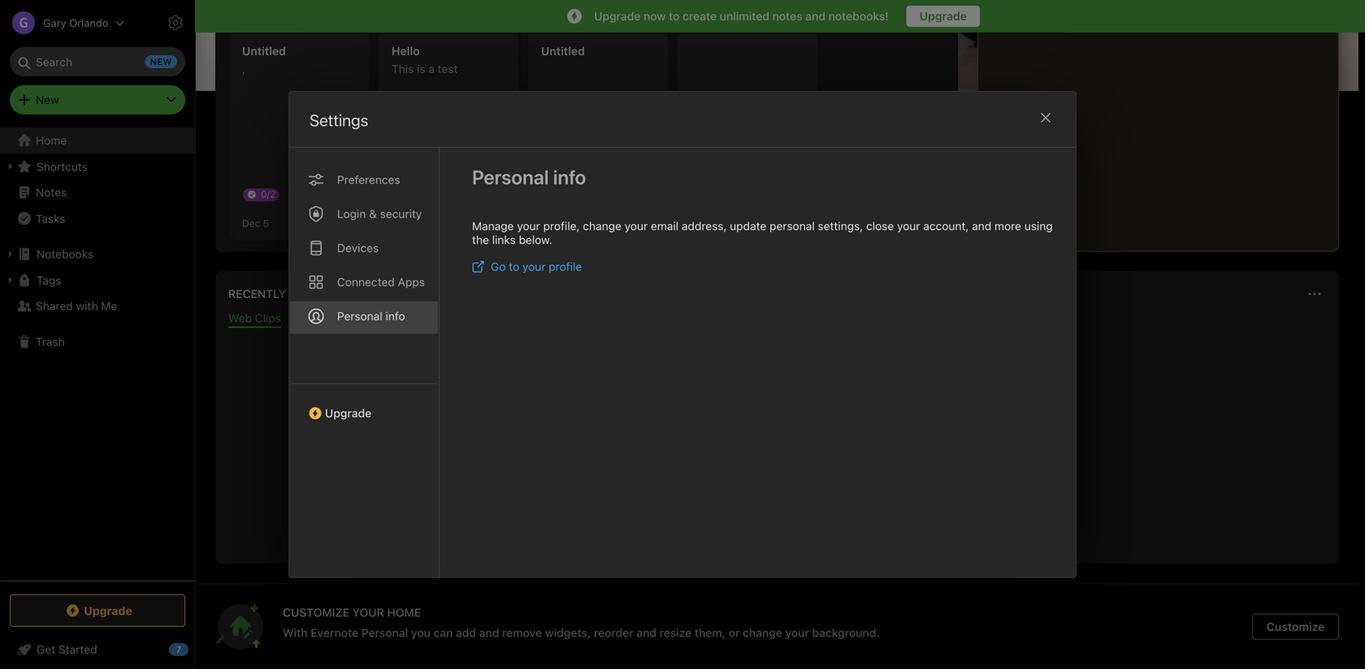 Task type: locate. For each thing, give the bounding box(es) containing it.
personal up manage
[[472, 166, 549, 189]]

0 vertical spatial upgrade button
[[289, 384, 439, 427]]

nov left 21
[[541, 218, 559, 229]]

tree
[[0, 128, 195, 580]]

with
[[76, 299, 98, 313]]

can
[[433, 626, 453, 640]]

0 vertical spatial personal
[[472, 166, 549, 189]]

hello this is a test
[[392, 44, 458, 76]]

expand tags image
[[4, 274, 17, 287]]

settings,
[[818, 219, 863, 233]]

upgrade button
[[907, 6, 980, 27]]

customize your home with evernote personal you can add and remove widgets, reorder and resize them, or change your background.
[[283, 606, 880, 640]]

untitled
[[242, 44, 286, 58], [541, 44, 585, 58]]

close image
[[1036, 108, 1056, 128]]

your left background.
[[785, 626, 809, 640]]

remove
[[502, 626, 542, 640]]

0 horizontal spatial change
[[583, 219, 622, 233]]

info down connected apps
[[386, 310, 405, 323]]

web
[[228, 312, 252, 325]]

gary!
[[335, 49, 374, 68]]

untitled ,
[[242, 44, 286, 76]]

1 vertical spatial personal info
[[337, 310, 405, 323]]

with
[[283, 626, 308, 640]]

you
[[411, 626, 431, 640]]

your up below.
[[517, 219, 540, 233]]

0 horizontal spatial untitled
[[242, 44, 286, 58]]

1 horizontal spatial info
[[553, 166, 586, 189]]

is
[[417, 62, 425, 76]]

manage
[[472, 219, 514, 233]]

new
[[36, 93, 59, 106]]

documents
[[358, 312, 418, 325]]

nov for nov 28
[[392, 218, 410, 229]]

to right now
[[669, 9, 680, 23]]

test
[[438, 62, 458, 76], [429, 194, 447, 205]]

web clips
[[228, 312, 281, 325]]

upgrade
[[594, 9, 641, 23], [920, 9, 967, 23], [325, 407, 372, 420], [84, 604, 132, 618]]

below.
[[519, 233, 552, 247]]

change right 21
[[583, 219, 622, 233]]

1 vertical spatial upgrade button
[[10, 595, 185, 627]]

documents tab
[[358, 312, 418, 328]]

customize
[[283, 606, 349, 620]]

notebooks link
[[0, 241, 194, 267]]

2 nov from the left
[[541, 218, 559, 229]]

personal down your
[[361, 626, 408, 640]]

1 horizontal spatial personal info
[[472, 166, 586, 189]]

email
[[651, 219, 679, 233]]

me
[[101, 299, 117, 313]]

and right 'add'
[[479, 626, 499, 640]]

personal down connected on the top of the page
[[337, 310, 382, 323]]

personal info up the nov 21
[[472, 166, 586, 189]]

wednesday, december 13, 2023
[[1064, 53, 1225, 64]]

test inside hello this is a test
[[438, 62, 458, 76]]

tab list
[[289, 148, 440, 578], [219, 312, 1336, 328]]

0 vertical spatial change
[[583, 219, 622, 233]]

your
[[517, 219, 540, 233], [625, 219, 648, 233], [897, 219, 920, 233], [522, 260, 546, 273], [785, 626, 809, 640]]

2 vertical spatial personal
[[361, 626, 408, 640]]

5
[[263, 218, 269, 229]]

images tab
[[301, 312, 338, 328]]

1 vertical spatial change
[[743, 626, 782, 640]]

info up 21
[[553, 166, 586, 189]]

reorder
[[594, 626, 634, 640]]

connected apps
[[337, 275, 425, 289]]

notes link
[[0, 180, 194, 206]]

1 horizontal spatial untitled
[[541, 44, 585, 58]]

tags
[[37, 274, 61, 287]]

apps
[[398, 275, 425, 289]]

trash
[[36, 335, 65, 349]]

0 vertical spatial personal info
[[472, 166, 586, 189]]

good
[[215, 49, 254, 68]]

0 vertical spatial to
[[669, 9, 680, 23]]

untitled for untitled
[[541, 44, 585, 58]]

nov left 28 at the left top
[[392, 218, 410, 229]]

0 vertical spatial test
[[438, 62, 458, 76]]

2 untitled from the left
[[541, 44, 585, 58]]

nov for nov 21
[[541, 218, 559, 229]]

clips
[[255, 312, 281, 325]]

home
[[387, 606, 421, 620]]

change right 'or'
[[743, 626, 782, 640]]

and
[[805, 9, 826, 23], [972, 219, 992, 233], [479, 626, 499, 640], [637, 626, 657, 640]]

customize button
[[1251, 46, 1339, 72], [1252, 614, 1339, 640]]

captured
[[289, 287, 350, 301]]

0 horizontal spatial nov
[[392, 218, 410, 229]]

connected
[[337, 275, 395, 289]]

personal
[[472, 166, 549, 189], [337, 310, 382, 323], [361, 626, 408, 640]]

new
[[742, 148, 765, 163]]

tags button
[[0, 267, 194, 293]]

trash link
[[0, 329, 194, 355]]

create
[[683, 9, 717, 23]]

background.
[[812, 626, 880, 640]]

account,
[[923, 219, 969, 233]]

customize
[[1279, 52, 1333, 64], [1267, 620, 1325, 634]]

change inside customize your home with evernote personal you can add and remove widgets, reorder and resize them, or change your background.
[[743, 626, 782, 640]]

shared with me link
[[0, 293, 194, 319]]

and left more
[[972, 219, 992, 233]]

recently captured
[[228, 287, 350, 301]]

upgrade button
[[289, 384, 439, 427], [10, 595, 185, 627]]

to right go
[[509, 260, 519, 273]]

the
[[472, 233, 489, 247]]

expand notebooks image
[[4, 248, 17, 261]]

1 horizontal spatial change
[[743, 626, 782, 640]]

good afternoon, gary!
[[215, 49, 374, 68]]

1 untitled from the left
[[242, 44, 286, 58]]

tree containing home
[[0, 128, 195, 580]]

0 horizontal spatial to
[[509, 260, 519, 273]]

december
[[1129, 53, 1182, 64]]

upgrade inside tab list
[[325, 407, 372, 420]]

1 horizontal spatial nov
[[541, 218, 559, 229]]

links
[[492, 233, 516, 247]]

change
[[583, 219, 622, 233], [743, 626, 782, 640]]

settings
[[310, 111, 368, 130]]

1 vertical spatial customize button
[[1252, 614, 1339, 640]]

1 vertical spatial personal
[[337, 310, 382, 323]]

None search field
[[21, 47, 174, 76]]

personal info down connected on the top of the page
[[337, 310, 405, 323]]

1 nov from the left
[[392, 218, 410, 229]]

security
[[380, 207, 422, 221]]

personal
[[770, 219, 815, 233]]

your left email
[[625, 219, 648, 233]]

dec 5
[[242, 218, 269, 229]]

0 horizontal spatial upgrade button
[[10, 595, 185, 627]]

1 vertical spatial info
[[386, 310, 405, 323]]

0 vertical spatial customize button
[[1251, 46, 1339, 72]]

recently captured button
[[225, 284, 350, 304]]

create
[[702, 148, 739, 163]]



Task type: vqa. For each thing, say whether or not it's contained in the screenshot.
2nd Task
no



Task type: describe. For each thing, give the bounding box(es) containing it.
0 vertical spatial info
[[553, 166, 586, 189]]

manage your profile, change your email address, update personal settings, close your account, and more using the links below.
[[472, 219, 1053, 247]]

new button
[[10, 85, 185, 115]]

shortcuts
[[37, 160, 88, 173]]

1 vertical spatial test
[[429, 194, 447, 205]]

add
[[456, 626, 476, 640]]

login
[[337, 207, 366, 221]]

preferences
[[337, 173, 400, 186]]

settings image
[[166, 13, 185, 33]]

audio
[[437, 312, 467, 325]]

now
[[644, 9, 666, 23]]

address,
[[682, 219, 727, 233]]

wednesday,
[[1064, 53, 1127, 64]]

a
[[429, 62, 435, 76]]

1 vertical spatial customize
[[1267, 620, 1325, 634]]

1 horizontal spatial to
[[669, 9, 680, 23]]

1 vertical spatial to
[[509, 260, 519, 273]]

&
[[369, 207, 377, 221]]

using
[[1024, 219, 1053, 233]]

login & security
[[337, 207, 422, 221]]

and left resize at the bottom
[[637, 626, 657, 640]]

tab list containing preferences
[[289, 148, 440, 578]]

and inside manage your profile, change your email address, update personal settings, close your account, and more using the links below.
[[972, 219, 992, 233]]

images
[[301, 312, 338, 325]]

untitled for untitled ,
[[242, 44, 286, 58]]

notebooks!
[[828, 9, 889, 23]]

home
[[36, 134, 67, 147]]

your right close
[[897, 219, 920, 233]]

or
[[729, 626, 740, 640]]

,
[[242, 62, 245, 76]]

web clips tab
[[228, 312, 281, 328]]

13,
[[1185, 53, 1198, 64]]

audio tab
[[437, 312, 467, 328]]

28
[[412, 218, 425, 229]]

note
[[768, 148, 793, 163]]

0 horizontal spatial info
[[386, 310, 405, 323]]

2023
[[1201, 53, 1225, 64]]

nov 28
[[392, 218, 425, 229]]

resize
[[660, 626, 692, 640]]

this
[[392, 62, 414, 76]]

go
[[491, 260, 506, 273]]

unlimited
[[720, 9, 769, 23]]

dec
[[242, 218, 260, 229]]

personal inside customize your home with evernote personal you can add and remove widgets, reorder and resize them, or change your background.
[[361, 626, 408, 640]]

create new note button
[[678, 31, 817, 241]]

your
[[352, 606, 384, 620]]

0/2
[[261, 189, 276, 200]]

upgrade inside button
[[920, 9, 967, 23]]

tasks button
[[0, 206, 194, 232]]

21
[[562, 218, 572, 229]]

upgrade now to create unlimited notes and notebooks!
[[594, 9, 889, 23]]

nov 21
[[541, 218, 572, 229]]

home link
[[0, 128, 195, 154]]

shortcuts button
[[0, 154, 194, 180]]

devices
[[337, 241, 379, 255]]

notes
[[772, 9, 803, 23]]

afternoon,
[[258, 49, 331, 68]]

go to your profile
[[491, 260, 582, 273]]

tasks
[[36, 212, 65, 225]]

notes
[[36, 186, 67, 199]]

shared with me
[[36, 299, 117, 313]]

0 horizontal spatial personal info
[[337, 310, 405, 323]]

update
[[730, 219, 767, 233]]

your down below.
[[522, 260, 546, 273]]

go to your profile button
[[472, 260, 582, 273]]

change inside manage your profile, change your email address, update personal settings, close your account, and more using the links below.
[[583, 219, 622, 233]]

more
[[995, 219, 1021, 233]]

close
[[866, 219, 894, 233]]

your inside customize your home with evernote personal you can add and remove widgets, reorder and resize them, or change your background.
[[785, 626, 809, 640]]

tab list containing web clips
[[219, 312, 1336, 328]]

notebooks
[[37, 247, 94, 261]]

1 horizontal spatial upgrade button
[[289, 384, 439, 427]]

Search text field
[[21, 47, 174, 76]]

shared
[[36, 299, 73, 313]]

evernote
[[311, 626, 358, 640]]

create new note
[[702, 148, 793, 163]]

profile
[[549, 260, 582, 273]]

them,
[[695, 626, 726, 640]]

and right the notes
[[805, 9, 826, 23]]

0 vertical spatial customize
[[1279, 52, 1333, 64]]

widgets,
[[545, 626, 591, 640]]

Start writing… text field
[[991, 1, 1338, 238]]

hello
[[392, 44, 420, 58]]



